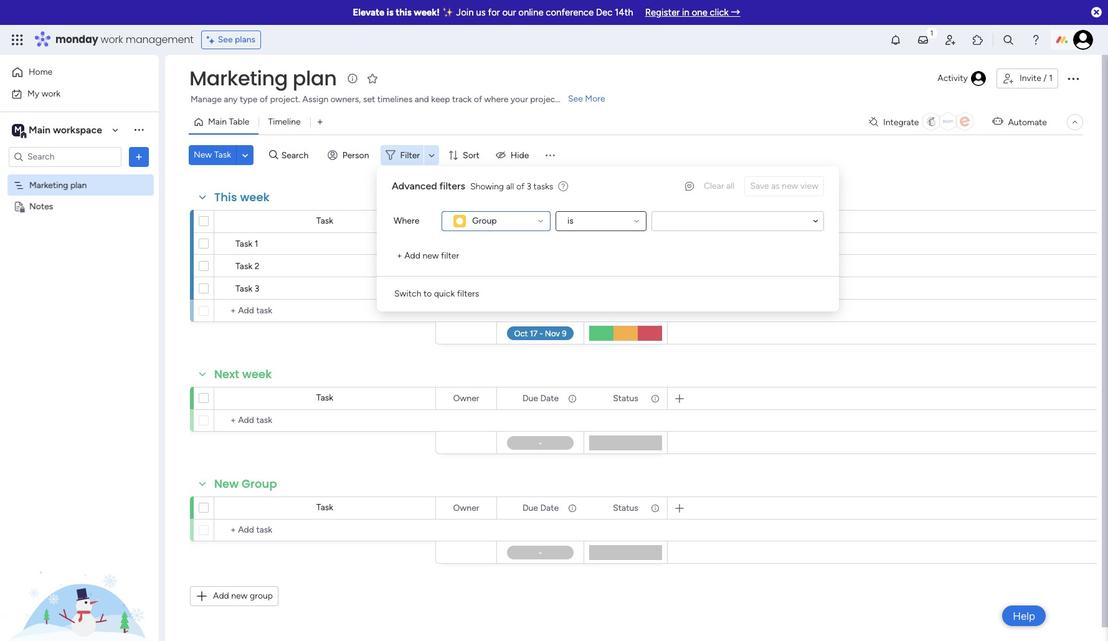 Task type: vqa. For each thing, say whether or not it's contained in the screenshot.
bottom new
yes



Task type: describe. For each thing, give the bounding box(es) containing it.
0 vertical spatial options image
[[1067, 71, 1082, 86]]

conference
[[546, 7, 594, 18]]

Search in workspace field
[[26, 150, 104, 164]]

this
[[214, 190, 237, 205]]

Next week field
[[211, 367, 275, 383]]

options image for due date field corresponding to new group
[[567, 498, 576, 519]]

task 2
[[236, 261, 260, 272]]

stands.
[[561, 94, 589, 105]]

next
[[214, 367, 239, 382]]

keep
[[432, 94, 450, 105]]

main table button
[[189, 112, 259, 132]]

1 vertical spatial plan
[[70, 180, 87, 190]]

and
[[415, 94, 429, 105]]

owner for new group
[[453, 503, 480, 513]]

showing
[[471, 181, 504, 192]]

switch to quick filters button
[[390, 284, 485, 304]]

1 horizontal spatial plan
[[293, 64, 337, 92]]

due date for this week
[[523, 216, 559, 227]]

add to favorites image
[[367, 72, 379, 84]]

timeline
[[268, 117, 301, 127]]

due date for new group
[[523, 503, 559, 513]]

+ add new filter
[[397, 251, 460, 261]]

+ add new filter button
[[392, 246, 465, 266]]

✨
[[442, 7, 454, 18]]

owners,
[[331, 94, 361, 105]]

elevate
[[353, 7, 385, 18]]

help image
[[1030, 34, 1043, 46]]

hide
[[511, 150, 530, 161]]

dapulse integrations image
[[870, 118, 879, 127]]

integrate
[[884, 117, 920, 127]]

1 horizontal spatial options image
[[650, 498, 659, 519]]

add inside button
[[213, 591, 229, 602]]

switch to quick filters
[[395, 289, 480, 299]]

add inside button
[[405, 251, 421, 261]]

status for new group
[[614, 503, 639, 513]]

column information image for next week
[[568, 394, 578, 404]]

project.
[[270, 94, 300, 105]]

see plans button
[[201, 31, 261, 49]]

status for next week
[[614, 393, 639, 404]]

filter
[[401, 150, 420, 161]]

task 1
[[236, 239, 258, 249]]

notes
[[29, 201, 53, 212]]

column information image for new group
[[568, 503, 578, 513]]

new for filter
[[423, 251, 439, 261]]

select product image
[[11, 34, 24, 46]]

due date field for new group
[[520, 502, 562, 515]]

register in one click → link
[[646, 7, 741, 18]]

all inside button
[[727, 181, 735, 191]]

New Group field
[[211, 476, 280, 492]]

This week field
[[211, 190, 273, 206]]

automate
[[1009, 117, 1048, 127]]

register
[[646, 7, 680, 18]]

invite members image
[[945, 34, 957, 46]]

elevate is this week! ✨ join us for our online conference dec 14th
[[353, 7, 634, 18]]

14th
[[615, 7, 634, 18]]

angle down image
[[242, 151, 248, 160]]

timeline button
[[259, 112, 310, 132]]

status field for this week
[[610, 215, 642, 228]]

owner field for next week
[[450, 392, 483, 406]]

online
[[519, 7, 544, 18]]

any
[[224, 94, 238, 105]]

workspace
[[53, 124, 102, 136]]

m
[[14, 124, 22, 135]]

more
[[586, 94, 606, 104]]

1 vertical spatial is
[[568, 216, 574, 226]]

person button
[[323, 145, 377, 165]]

autopilot image
[[993, 114, 1004, 130]]

main workspace
[[29, 124, 102, 136]]

clear all button
[[699, 176, 740, 196]]

all inside advanced filters showing all of 3 tasks
[[506, 181, 515, 192]]

owner for this week
[[453, 216, 480, 227]]

timelines
[[378, 94, 413, 105]]

5
[[547, 262, 552, 271]]

notifications image
[[890, 34, 903, 46]]

to
[[424, 289, 432, 299]]

for
[[488, 7, 500, 18]]

clear all
[[704, 181, 735, 191]]

help button
[[1003, 606, 1047, 626]]

us
[[476, 7, 486, 18]]

my work button
[[7, 84, 134, 104]]

as
[[772, 181, 780, 191]]

1 + add task text field from the top
[[221, 304, 430, 319]]

v2 user feedback image
[[686, 180, 694, 193]]

monday work management
[[55, 32, 194, 47]]

options image for status field associated with next week
[[650, 388, 659, 409]]

v2 done deadline image
[[502, 260, 512, 272]]

new for new task
[[194, 150, 212, 160]]

week!
[[414, 7, 440, 18]]

date for this week
[[541, 216, 559, 227]]

0 horizontal spatial 3
[[255, 284, 260, 294]]

join
[[457, 7, 474, 18]]

nov 9
[[530, 240, 552, 249]]

main for main workspace
[[29, 124, 51, 136]]

nov for nov 5
[[530, 262, 545, 271]]

view
[[801, 181, 819, 191]]

2
[[255, 261, 260, 272]]

status field for next week
[[610, 392, 642, 406]]

see for see more
[[569, 94, 583, 104]]

task 3
[[236, 284, 260, 294]]

due for next week
[[523, 393, 539, 404]]

kendall parks image
[[1074, 30, 1094, 50]]

manage
[[191, 94, 222, 105]]

filter button
[[381, 145, 440, 165]]

filter
[[441, 251, 460, 261]]

date for new group
[[541, 503, 559, 513]]

see more link
[[567, 93, 607, 105]]

+
[[397, 251, 403, 261]]

Marketing plan field
[[186, 64, 340, 92]]

where
[[394, 216, 420, 226]]

1 inside button
[[1050, 73, 1053, 84]]

1 vertical spatial options image
[[479, 388, 488, 409]]

project
[[531, 94, 559, 105]]

1 horizontal spatial marketing plan
[[190, 64, 337, 92]]

of inside advanced filters showing all of 3 tasks
[[517, 181, 525, 192]]

options image for due date field corresponding to next week
[[567, 388, 576, 409]]

my
[[27, 88, 39, 99]]

due date for next week
[[523, 393, 559, 404]]

save
[[751, 181, 770, 191]]

advanced
[[392, 180, 437, 192]]

activity button
[[933, 69, 992, 89]]

done
[[616, 261, 637, 271]]

private board image
[[13, 200, 25, 212]]

new for view
[[783, 181, 799, 191]]

invite / 1
[[1020, 73, 1053, 84]]



Task type: locate. For each thing, give the bounding box(es) containing it.
filters
[[440, 180, 466, 192], [457, 289, 480, 299]]

activity
[[938, 73, 969, 84]]

list box
[[0, 172, 159, 385]]

all right showing at the left of page
[[506, 181, 515, 192]]

all
[[727, 181, 735, 191], [506, 181, 515, 192]]

0 vertical spatial owner
[[453, 216, 480, 227]]

marketing up any
[[190, 64, 288, 92]]

2 nov from the top
[[530, 262, 545, 271]]

1 vertical spatial marketing
[[29, 180, 68, 190]]

column information image
[[568, 394, 578, 404], [568, 503, 578, 513], [651, 503, 661, 513]]

0 vertical spatial + add task text field
[[221, 304, 430, 319]]

0 vertical spatial marketing
[[190, 64, 288, 92]]

column information image for due date
[[568, 217, 578, 227]]

add left group
[[213, 591, 229, 602]]

0 horizontal spatial see
[[218, 34, 233, 45]]

0 vertical spatial owner field
[[450, 215, 483, 228]]

1 horizontal spatial main
[[208, 117, 227, 127]]

2 vertical spatial status field
[[610, 502, 642, 515]]

0 horizontal spatial new
[[194, 150, 212, 160]]

3 status from the top
[[614, 503, 639, 513]]

nov for nov 9
[[530, 240, 545, 249]]

2 date from the top
[[541, 393, 559, 404]]

column information image for status
[[651, 217, 661, 227]]

1 horizontal spatial see
[[569, 94, 583, 104]]

1 vertical spatial group
[[242, 476, 277, 492]]

2 status from the top
[[614, 393, 639, 404]]

list box containing marketing plan
[[0, 172, 159, 385]]

new left group
[[231, 591, 248, 602]]

1 owner from the top
[[453, 216, 480, 227]]

due date field for this week
[[520, 215, 562, 228]]

3 due date field from the top
[[520, 502, 562, 515]]

3 left tasks
[[527, 181, 532, 192]]

0 vertical spatial filters
[[440, 180, 466, 192]]

2 vertical spatial date
[[541, 503, 559, 513]]

group inside field
[[242, 476, 277, 492]]

week for next week
[[242, 367, 272, 382]]

add
[[405, 251, 421, 261], [213, 591, 229, 602]]

0 vertical spatial status
[[614, 216, 639, 227]]

0 horizontal spatial plan
[[70, 180, 87, 190]]

see inside button
[[218, 34, 233, 45]]

register in one click →
[[646, 7, 741, 18]]

week right next
[[242, 367, 272, 382]]

see left plans
[[218, 34, 233, 45]]

this
[[396, 7, 412, 18]]

0 horizontal spatial is
[[387, 7, 394, 18]]

1 vertical spatial due date field
[[520, 392, 562, 406]]

work right monday
[[101, 32, 123, 47]]

1 vertical spatial owner
[[453, 393, 480, 404]]

your
[[511, 94, 528, 105]]

marketing up notes
[[29, 180, 68, 190]]

3 date from the top
[[541, 503, 559, 513]]

0 vertical spatial due date field
[[520, 215, 562, 228]]

0 vertical spatial plan
[[293, 64, 337, 92]]

1 horizontal spatial add
[[405, 251, 421, 261]]

1 horizontal spatial all
[[727, 181, 735, 191]]

0 horizontal spatial new
[[231, 591, 248, 602]]

set
[[363, 94, 375, 105]]

my work
[[27, 88, 61, 99]]

0 vertical spatial add
[[405, 251, 421, 261]]

0 vertical spatial new
[[194, 150, 212, 160]]

2 due date field from the top
[[520, 392, 562, 406]]

2 vertical spatial + add task text field
[[221, 523, 430, 538]]

3 due date from the top
[[523, 503, 559, 513]]

Search field
[[278, 146, 316, 164]]

switch
[[395, 289, 422, 299]]

help
[[1014, 610, 1036, 622]]

1 vertical spatial owner field
[[450, 392, 483, 406]]

hide button
[[491, 145, 537, 165]]

work inside button
[[42, 88, 61, 99]]

0 horizontal spatial add
[[213, 591, 229, 602]]

2 + add task text field from the top
[[221, 413, 430, 428]]

2 horizontal spatial options image
[[1067, 71, 1082, 86]]

advanced filters showing all of 3 tasks
[[392, 180, 554, 192]]

work
[[101, 32, 123, 47], [42, 88, 61, 99]]

nov 5
[[530, 262, 552, 271]]

2 vertical spatial owner field
[[450, 502, 483, 515]]

is left the this
[[387, 7, 394, 18]]

work for monday
[[101, 32, 123, 47]]

1 vertical spatial due date
[[523, 393, 559, 404]]

1 vertical spatial new
[[423, 251, 439, 261]]

new inside button
[[423, 251, 439, 261]]

of
[[260, 94, 268, 105], [474, 94, 483, 105], [517, 181, 525, 192]]

where
[[485, 94, 509, 105]]

3 down 2 at the top left of the page
[[255, 284, 260, 294]]

3 due from the top
[[523, 503, 539, 513]]

column information image
[[568, 217, 578, 227], [651, 217, 661, 227], [651, 394, 661, 404]]

1 vertical spatial new
[[214, 476, 239, 492]]

0 horizontal spatial work
[[42, 88, 61, 99]]

→
[[732, 7, 741, 18]]

date for next week
[[541, 393, 559, 404]]

collapse board header image
[[1071, 117, 1081, 127]]

0 vertical spatial see
[[218, 34, 233, 45]]

2 all from the left
[[506, 181, 515, 192]]

2 owner from the top
[[453, 393, 480, 404]]

0 horizontal spatial group
[[242, 476, 277, 492]]

workspace selection element
[[12, 122, 104, 139]]

week for this week
[[240, 190, 270, 205]]

owner field for this week
[[450, 215, 483, 228]]

3 status field from the top
[[610, 502, 642, 515]]

new group
[[214, 476, 277, 492]]

manage any type of project. assign owners, set timelines and keep track of where your project stands.
[[191, 94, 589, 105]]

0 vertical spatial group
[[473, 216, 497, 226]]

1 vertical spatial week
[[242, 367, 272, 382]]

0 horizontal spatial main
[[29, 124, 51, 136]]

1 horizontal spatial new
[[214, 476, 239, 492]]

nov left 5
[[530, 262, 545, 271]]

see left 'more'
[[569, 94, 583, 104]]

1 horizontal spatial new
[[423, 251, 439, 261]]

v2 search image
[[269, 148, 278, 162]]

our
[[503, 7, 516, 18]]

plans
[[235, 34, 256, 45]]

due
[[523, 216, 539, 227], [523, 393, 539, 404], [523, 503, 539, 513]]

type
[[240, 94, 258, 105]]

person
[[343, 150, 369, 161]]

marketing plan up notes
[[29, 180, 87, 190]]

0 vertical spatial week
[[240, 190, 270, 205]]

1 up 2 at the top left of the page
[[255, 239, 258, 249]]

nov left the 9
[[530, 240, 545, 249]]

new right as
[[783, 181, 799, 191]]

1 vertical spatial filters
[[457, 289, 480, 299]]

filters down sort popup button at the top
[[440, 180, 466, 192]]

of right track
[[474, 94, 483, 105]]

show board description image
[[346, 72, 361, 85]]

owner
[[453, 216, 480, 227], [453, 393, 480, 404], [453, 503, 480, 513]]

task
[[214, 150, 231, 160], [317, 216, 334, 226], [236, 239, 253, 249], [236, 261, 253, 272], [236, 284, 253, 294], [317, 393, 334, 403], [317, 502, 334, 513]]

3 inside advanced filters showing all of 3 tasks
[[527, 181, 532, 192]]

2 vertical spatial due date field
[[520, 502, 562, 515]]

1 vertical spatial status
[[614, 393, 639, 404]]

1 date from the top
[[541, 216, 559, 227]]

status for this week
[[614, 216, 639, 227]]

in
[[683, 7, 690, 18]]

inbox image
[[918, 34, 930, 46]]

0 vertical spatial 3
[[527, 181, 532, 192]]

2 horizontal spatial new
[[783, 181, 799, 191]]

0 vertical spatial work
[[101, 32, 123, 47]]

due for new group
[[523, 503, 539, 513]]

1 status field from the top
[[610, 215, 642, 228]]

add right +
[[405, 251, 421, 261]]

1 vertical spatial add
[[213, 591, 229, 602]]

1 image
[[927, 26, 938, 40]]

Due Date field
[[520, 215, 562, 228], [520, 392, 562, 406], [520, 502, 562, 515]]

2 due date from the top
[[523, 393, 559, 404]]

2 vertical spatial due date
[[523, 503, 559, 513]]

search everything image
[[1003, 34, 1015, 46]]

1 vertical spatial due
[[523, 393, 539, 404]]

1 horizontal spatial of
[[474, 94, 483, 105]]

option
[[0, 174, 159, 176]]

main
[[208, 117, 227, 127], [29, 124, 51, 136]]

3 owner field from the top
[[450, 502, 483, 515]]

1 due date from the top
[[523, 216, 559, 227]]

main left table
[[208, 117, 227, 127]]

due date
[[523, 216, 559, 227], [523, 393, 559, 404], [523, 503, 559, 513]]

Status field
[[610, 215, 642, 228], [610, 392, 642, 406], [610, 502, 642, 515]]

main table
[[208, 117, 250, 127]]

1 horizontal spatial marketing
[[190, 64, 288, 92]]

date
[[541, 216, 559, 227], [541, 393, 559, 404], [541, 503, 559, 513]]

add new group
[[213, 591, 273, 602]]

new left the filter
[[423, 251, 439, 261]]

new for new group
[[214, 476, 239, 492]]

1 horizontal spatial 1
[[1050, 73, 1053, 84]]

2 vertical spatial options image
[[650, 498, 659, 519]]

learn more image
[[559, 181, 569, 193]]

of right type
[[260, 94, 268, 105]]

3 owner from the top
[[453, 503, 480, 513]]

sort
[[463, 150, 480, 161]]

1 all from the left
[[727, 181, 735, 191]]

1 vertical spatial see
[[569, 94, 583, 104]]

0 vertical spatial new
[[783, 181, 799, 191]]

nov
[[530, 240, 545, 249], [530, 262, 545, 271]]

0 vertical spatial status field
[[610, 215, 642, 228]]

work for my
[[42, 88, 61, 99]]

click
[[710, 7, 729, 18]]

add view image
[[318, 118, 323, 127]]

0 vertical spatial 1
[[1050, 73, 1053, 84]]

main inside workspace selection element
[[29, 124, 51, 136]]

0 horizontal spatial 1
[[255, 239, 258, 249]]

1 right /
[[1050, 73, 1053, 84]]

lottie animation image
[[0, 516, 159, 641]]

apps image
[[972, 34, 985, 46]]

new task button
[[189, 145, 236, 165]]

2 due from the top
[[523, 393, 539, 404]]

2 status field from the top
[[610, 392, 642, 406]]

dec
[[596, 7, 613, 18]]

assign
[[303, 94, 329, 105]]

add new group button
[[190, 587, 279, 607]]

week right this
[[240, 190, 270, 205]]

+ Add task text field
[[221, 304, 430, 319], [221, 413, 430, 428], [221, 523, 430, 538]]

2 vertical spatial due
[[523, 503, 539, 513]]

see for see plans
[[218, 34, 233, 45]]

0 horizontal spatial of
[[260, 94, 268, 105]]

0 vertical spatial due date
[[523, 216, 559, 227]]

monday
[[55, 32, 98, 47]]

menu image
[[544, 149, 557, 161]]

see more
[[569, 94, 606, 104]]

1 horizontal spatial is
[[568, 216, 574, 226]]

0 horizontal spatial options image
[[479, 388, 488, 409]]

save as new view button
[[745, 176, 825, 196]]

0 vertical spatial nov
[[530, 240, 545, 249]]

marketing plan inside list box
[[29, 180, 87, 190]]

1 horizontal spatial group
[[473, 216, 497, 226]]

1 vertical spatial status field
[[610, 392, 642, 406]]

next week
[[214, 367, 272, 382]]

1 vertical spatial marketing plan
[[29, 180, 87, 190]]

3 + add task text field from the top
[[221, 523, 430, 538]]

0 horizontal spatial all
[[506, 181, 515, 192]]

management
[[126, 32, 194, 47]]

all right clear
[[727, 181, 735, 191]]

0 vertical spatial is
[[387, 7, 394, 18]]

0 horizontal spatial marketing
[[29, 180, 68, 190]]

1 horizontal spatial work
[[101, 32, 123, 47]]

main for main table
[[208, 117, 227, 127]]

plan down search in workspace field
[[70, 180, 87, 190]]

plan up assign
[[293, 64, 337, 92]]

week
[[240, 190, 270, 205], [242, 367, 272, 382]]

1 owner field from the top
[[450, 215, 483, 228]]

track
[[452, 94, 472, 105]]

is down learn more image
[[568, 216, 574, 226]]

1 due from the top
[[523, 216, 539, 227]]

filters right quick
[[457, 289, 480, 299]]

workspace options image
[[133, 124, 145, 136]]

0 vertical spatial marketing plan
[[190, 64, 337, 92]]

arrow down image
[[425, 148, 440, 163]]

status
[[614, 216, 639, 227], [614, 393, 639, 404], [614, 503, 639, 513]]

0 vertical spatial date
[[541, 216, 559, 227]]

sort button
[[443, 145, 487, 165]]

task inside new task button
[[214, 150, 231, 160]]

0 horizontal spatial marketing plan
[[29, 180, 87, 190]]

workspace image
[[12, 123, 24, 137]]

1 status from the top
[[614, 216, 639, 227]]

2 horizontal spatial of
[[517, 181, 525, 192]]

main right workspace image
[[29, 124, 51, 136]]

work right the my
[[42, 88, 61, 99]]

1 vertical spatial + add task text field
[[221, 413, 430, 428]]

1 due date field from the top
[[520, 215, 562, 228]]

status field for new group
[[610, 502, 642, 515]]

1 vertical spatial 1
[[255, 239, 258, 249]]

Owner field
[[450, 215, 483, 228], [450, 392, 483, 406], [450, 502, 483, 515]]

new task
[[194, 150, 231, 160]]

1 vertical spatial work
[[42, 88, 61, 99]]

options image
[[133, 151, 145, 163], [567, 388, 576, 409], [650, 388, 659, 409], [479, 498, 488, 519], [567, 498, 576, 519]]

1 nov from the top
[[530, 240, 545, 249]]

2 owner field from the top
[[450, 392, 483, 406]]

1 vertical spatial nov
[[530, 262, 545, 271]]

1 vertical spatial date
[[541, 393, 559, 404]]

new inside field
[[214, 476, 239, 492]]

due for this week
[[523, 216, 539, 227]]

lottie animation element
[[0, 516, 159, 641]]

due date field for next week
[[520, 392, 562, 406]]

invite / 1 button
[[997, 69, 1059, 89]]

options image
[[1067, 71, 1082, 86], [479, 388, 488, 409], [650, 498, 659, 519]]

invite
[[1020, 73, 1042, 84]]

quick
[[434, 289, 455, 299]]

2 vertical spatial new
[[231, 591, 248, 602]]

new inside button
[[194, 150, 212, 160]]

/
[[1044, 73, 1048, 84]]

owner field for new group
[[450, 502, 483, 515]]

2 vertical spatial owner
[[453, 503, 480, 513]]

main inside button
[[208, 117, 227, 127]]

marketing plan up type
[[190, 64, 337, 92]]

2 vertical spatial status
[[614, 503, 639, 513]]

owner for next week
[[453, 393, 480, 404]]

of left tasks
[[517, 181, 525, 192]]

filters inside 'switch to quick filters' button
[[457, 289, 480, 299]]

1 vertical spatial 3
[[255, 284, 260, 294]]

0 vertical spatial due
[[523, 216, 539, 227]]

one
[[692, 7, 708, 18]]

new
[[194, 150, 212, 160], [214, 476, 239, 492]]

plan
[[293, 64, 337, 92], [70, 180, 87, 190]]

tasks
[[534, 181, 554, 192]]

1 horizontal spatial 3
[[527, 181, 532, 192]]

clear
[[704, 181, 725, 191]]



